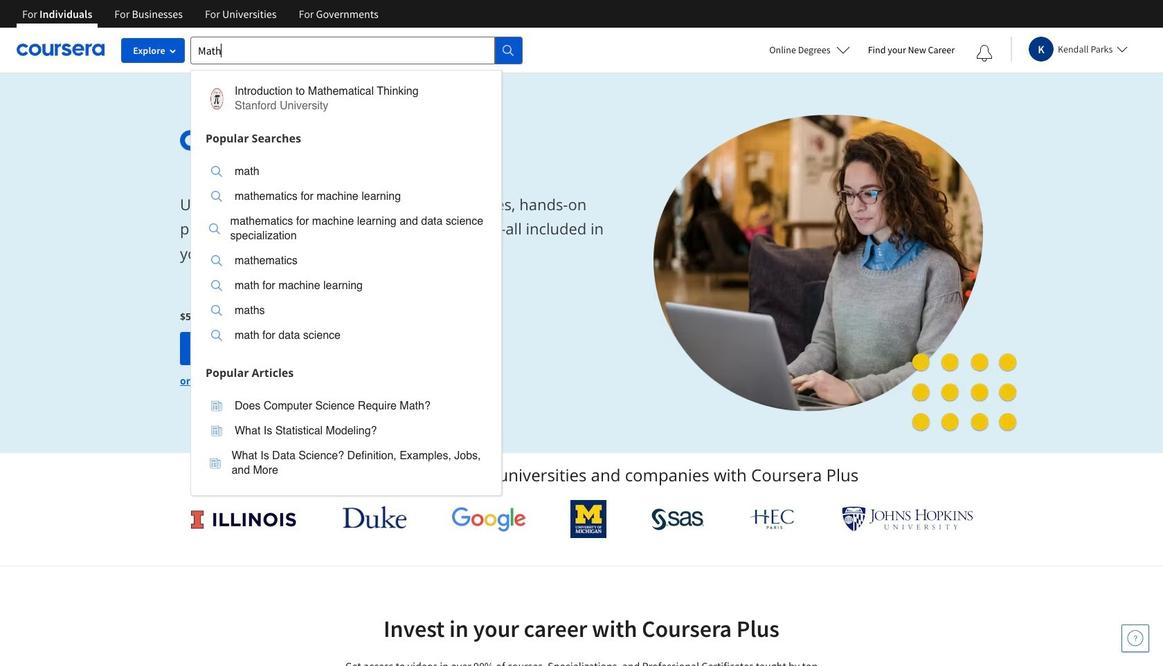 Task type: vqa. For each thing, say whether or not it's contained in the screenshot.
Information about the projects section 'icon'
no



Task type: locate. For each thing, give the bounding box(es) containing it.
suggestion image image
[[206, 88, 228, 110], [211, 166, 222, 177], [211, 191, 222, 202], [209, 223, 220, 234], [211, 256, 222, 267], [211, 280, 222, 292], [211, 305, 222, 316], [211, 330, 222, 341], [211, 401, 222, 412], [211, 426, 222, 437], [210, 458, 221, 469]]

coursera image
[[17, 39, 105, 61]]

1 list box from the top
[[191, 151, 501, 360]]

hec paris image
[[749, 506, 797, 534]]

None search field
[[190, 36, 523, 496]]

duke university image
[[342, 507, 407, 529]]

coursera plus image
[[180, 130, 391, 151]]

2 list box from the top
[[191, 385, 501, 495]]

list box
[[191, 151, 501, 360], [191, 385, 501, 495]]

1 vertical spatial list box
[[191, 385, 501, 495]]

sas image
[[652, 509, 704, 531]]

0 vertical spatial list box
[[191, 151, 501, 360]]

university of michigan image
[[571, 501, 607, 539]]



Task type: describe. For each thing, give the bounding box(es) containing it.
google image
[[451, 507, 526, 533]]

university of illinois at urbana-champaign image
[[190, 509, 298, 531]]

help center image
[[1127, 631, 1144, 647]]

autocomplete results list box
[[190, 70, 502, 496]]

johns hopkins university image
[[842, 507, 974, 533]]

banner navigation
[[11, 0, 390, 28]]

What do you want to learn? text field
[[190, 36, 495, 64]]



